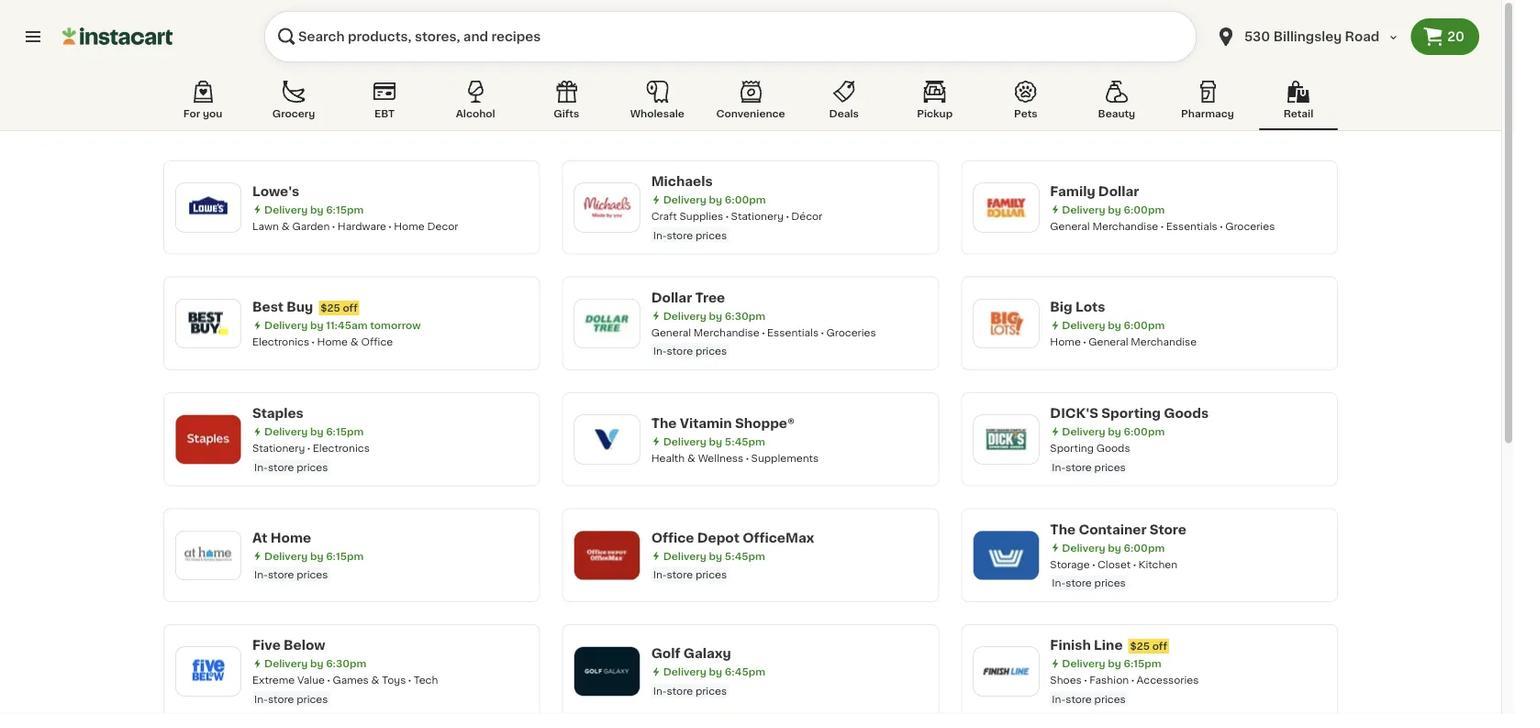 Task type: locate. For each thing, give the bounding box(es) containing it.
0 vertical spatial groceries
[[1225, 221, 1275, 231]]

$25 right line
[[1130, 642, 1150, 652]]

delivery down "staples"
[[264, 427, 308, 437]]

store down "staples"
[[268, 463, 294, 473]]

stationery inside craft supplies stationery décor in-store prices
[[731, 212, 784, 222]]

health & wellness supplements
[[651, 453, 819, 463]]

pickup
[[917, 109, 953, 119]]

0 horizontal spatial delivery by 6:30pm
[[264, 659, 366, 669]]

6:00pm for dick's sporting goods
[[1124, 427, 1165, 437]]

by up the supplies at the left of page
[[709, 195, 722, 205]]

by up the stationery electronics in-store prices
[[310, 427, 323, 437]]

6:00pm
[[725, 195, 766, 205], [1124, 204, 1165, 215], [1124, 321, 1165, 331], [1124, 427, 1165, 437], [1124, 543, 1165, 553]]

michaels
[[651, 175, 713, 188]]

prices
[[696, 230, 727, 240], [696, 346, 727, 357], [297, 463, 328, 473], [1094, 463, 1126, 473], [297, 570, 328, 580], [696, 570, 727, 580], [1094, 579, 1126, 589], [696, 686, 727, 697], [297, 695, 328, 705], [1094, 695, 1126, 705]]

by for big lots
[[1108, 321, 1121, 331]]

shoppe®
[[735, 417, 795, 430]]

delivery by 6:15pm for lowe's
[[264, 204, 364, 215]]

groceries
[[1225, 221, 1275, 231], [826, 328, 876, 338]]

dollar right 'family'
[[1098, 185, 1139, 198]]

ebt button
[[345, 77, 424, 130]]

groceries inside general merchandise essentials groceries in-store prices
[[826, 328, 876, 338]]

groceries for general merchandise essentials groceries in-store prices
[[826, 328, 876, 338]]

in- down "staples"
[[254, 463, 268, 473]]

vitamin
[[680, 417, 732, 430]]

dollar
[[1098, 185, 1139, 198], [651, 291, 692, 304]]

by
[[709, 195, 722, 205], [310, 204, 323, 215], [1108, 204, 1121, 215], [709, 311, 722, 321], [310, 321, 323, 331], [1108, 321, 1121, 331], [310, 427, 323, 437], [1108, 427, 1121, 437], [709, 437, 722, 447], [1108, 543, 1121, 553], [310, 552, 323, 562], [709, 552, 722, 562], [310, 659, 323, 669], [1108, 659, 1121, 669], [709, 668, 722, 678]]

0 vertical spatial 5:45pm
[[725, 437, 765, 447]]

5:45pm
[[725, 437, 765, 447], [725, 552, 765, 562]]

0 horizontal spatial sporting
[[1050, 444, 1094, 454]]

delivery up storage
[[1062, 543, 1105, 553]]

delivery by 6:15pm for at home
[[264, 552, 364, 562]]

in- inside sporting goods in-store prices
[[1052, 463, 1066, 473]]

1 vertical spatial goods
[[1096, 444, 1130, 454]]

pharmacy button
[[1168, 77, 1247, 130]]

1 horizontal spatial groceries
[[1225, 221, 1275, 231]]

1 horizontal spatial 6:30pm
[[725, 311, 765, 321]]

general merchandise essentials groceries in-store prices
[[651, 328, 876, 357]]

& inside extreme value games & toys tech in-store prices
[[371, 676, 379, 686]]

in-store prices down the delivery by 6:45pm
[[653, 686, 727, 697]]

home general merchandise
[[1050, 337, 1197, 347]]

the up health
[[651, 417, 677, 430]]

sporting right "dick's"
[[1102, 407, 1161, 420]]

6:15pm for staples
[[326, 427, 364, 437]]

delivery by 6:00pm for family dollar
[[1062, 204, 1165, 215]]

extreme
[[252, 676, 295, 686]]

0 horizontal spatial office
[[361, 337, 393, 347]]

0 vertical spatial delivery by 6:30pm
[[663, 311, 765, 321]]

off inside finish line $25 off
[[1152, 642, 1167, 652]]

by down galaxy
[[709, 668, 722, 678]]

stationery left décor
[[731, 212, 784, 222]]

in-store prices down at home
[[254, 570, 328, 580]]

store down extreme
[[268, 695, 294, 705]]

0 horizontal spatial goods
[[1096, 444, 1130, 454]]

delivery down "dick's"
[[1062, 427, 1105, 437]]

delivery for lowe's
[[264, 204, 308, 215]]

merchandise down family dollar
[[1093, 221, 1158, 231]]

general down 'family'
[[1050, 221, 1090, 231]]

0 horizontal spatial electronics
[[252, 337, 309, 347]]

dollar tree logo image
[[583, 300, 631, 348]]

0 horizontal spatial $25
[[321, 303, 340, 313]]

by up home general merchandise
[[1108, 321, 1121, 331]]

delivery down lowe's in the top left of the page
[[264, 204, 308, 215]]

delivery
[[663, 195, 707, 205], [264, 204, 308, 215], [1062, 204, 1105, 215], [663, 311, 707, 321], [264, 321, 308, 331], [1062, 321, 1105, 331], [264, 427, 308, 437], [1062, 427, 1105, 437], [663, 437, 707, 447], [1062, 543, 1105, 553], [264, 552, 308, 562], [663, 552, 707, 562], [264, 659, 308, 669], [1062, 659, 1105, 669], [663, 668, 707, 678]]

beauty
[[1098, 109, 1135, 119]]

delivery down the 'depot'
[[663, 552, 707, 562]]

in- down golf
[[653, 686, 667, 697]]

general down dollar tree
[[651, 328, 691, 338]]

delivery down family dollar
[[1062, 204, 1105, 215]]

1 delivery by 5:45pm from the top
[[663, 437, 765, 447]]

big lots logo image
[[982, 300, 1030, 348]]

6:00pm up home general merchandise
[[1124, 321, 1165, 331]]

delivery for the vitamin shoppe®
[[663, 437, 707, 447]]

prices down dick's sporting goods
[[1094, 463, 1126, 473]]

delivery for office depot officemax
[[663, 552, 707, 562]]

6:00pm down dick's sporting goods
[[1124, 427, 1165, 437]]

delivery by 6:15pm up the garden
[[264, 204, 364, 215]]

officemax
[[743, 532, 814, 545]]

delivery up health
[[663, 437, 707, 447]]

0 vertical spatial dollar
[[1098, 185, 1139, 198]]

essentials
[[1166, 221, 1218, 231], [767, 328, 819, 338]]

billingsley
[[1273, 30, 1342, 43]]

1 vertical spatial off
[[1152, 642, 1167, 652]]

home right at
[[270, 532, 311, 545]]

store down "craft"
[[667, 230, 693, 240]]

delivery by 6:30pm for five below
[[264, 659, 366, 669]]

pets button
[[986, 77, 1065, 130]]

by down the 'depot'
[[709, 552, 722, 562]]

$25 inside finish line $25 off
[[1130, 642, 1150, 652]]

1 vertical spatial delivery by 6:30pm
[[264, 659, 366, 669]]

off up accessories
[[1152, 642, 1167, 652]]

delivery by 5:45pm
[[663, 437, 765, 447], [663, 552, 765, 562]]

by up 'wellness'
[[709, 437, 722, 447]]

alcohol button
[[436, 77, 515, 130]]

by up closet
[[1108, 543, 1121, 553]]

delivery by 6:15pm up the stationery electronics in-store prices
[[264, 427, 364, 437]]

delivery by 6:30pm
[[663, 311, 765, 321], [264, 659, 366, 669]]

6:15pm
[[326, 204, 364, 215], [326, 427, 364, 437], [326, 552, 364, 562], [1124, 659, 1161, 669]]

in- down "craft"
[[653, 230, 667, 240]]

in-store prices
[[254, 570, 328, 580], [653, 570, 727, 580], [653, 686, 727, 697]]

craft
[[651, 212, 677, 222]]

prices down closet
[[1094, 579, 1126, 589]]

6:30pm up games at bottom
[[326, 659, 366, 669]]

0 vertical spatial off
[[343, 303, 358, 313]]

6:15pm for lowe's
[[326, 204, 364, 215]]

pickup button
[[895, 77, 974, 130]]

1 vertical spatial $25
[[1130, 642, 1150, 652]]

off
[[343, 303, 358, 313], [1152, 642, 1167, 652]]

1 horizontal spatial office
[[651, 532, 694, 545]]

store inside sporting goods in-store prices
[[1066, 463, 1092, 473]]

sporting
[[1102, 407, 1161, 420], [1050, 444, 1094, 454]]

convenience button
[[709, 77, 793, 130]]

$25 for best buy
[[321, 303, 340, 313]]

Search field
[[264, 11, 1197, 62]]

delivery by 6:00pm up closet
[[1062, 543, 1165, 553]]

store down shoes
[[1066, 695, 1092, 705]]

sporting down "dick's"
[[1050, 444, 1094, 454]]

in- inside general merchandise essentials groceries in-store prices
[[653, 346, 667, 357]]

1 horizontal spatial off
[[1152, 642, 1167, 652]]

5:45pm up health & wellness supplements
[[725, 437, 765, 447]]

delivery by 6:30pm for dollar tree
[[663, 311, 765, 321]]

delivery by 5:45pm down the 'depot'
[[663, 552, 765, 562]]

delivery for at home
[[264, 552, 308, 562]]

0 horizontal spatial essentials
[[767, 328, 819, 338]]

1 horizontal spatial sporting
[[1102, 407, 1161, 420]]

1 5:45pm from the top
[[725, 437, 765, 447]]

office depot officemax logo image
[[583, 532, 631, 580]]

delivery for dick's sporting goods
[[1062, 427, 1105, 437]]

prices down "tree"
[[696, 346, 727, 357]]

the container store logo image
[[982, 532, 1030, 580]]

in- inside the stationery electronics in-store prices
[[254, 463, 268, 473]]

in- inside shoes fashion accessories in-store prices
[[1052, 695, 1066, 705]]

general
[[1050, 221, 1090, 231], [651, 328, 691, 338], [1089, 337, 1128, 347]]

tomorrow
[[370, 321, 421, 331]]

store inside general merchandise essentials groceries in-store prices
[[667, 346, 693, 357]]

0 horizontal spatial the
[[651, 417, 677, 430]]

stationery down "staples"
[[252, 444, 305, 454]]

best buy $25 off
[[252, 301, 358, 314]]

dick's sporting goods logo image
[[982, 416, 1030, 464]]

craft supplies stationery décor in-store prices
[[651, 212, 823, 240]]

delivery down at home
[[264, 552, 308, 562]]

1 horizontal spatial the
[[1050, 524, 1076, 536]]

0 vertical spatial stationery
[[731, 212, 784, 222]]

by down "tree"
[[709, 311, 722, 321]]

electronics
[[252, 337, 309, 347], [313, 444, 370, 454]]

0 vertical spatial goods
[[1164, 407, 1209, 420]]

delivery by 6:00pm down dick's sporting goods
[[1062, 427, 1165, 437]]

in- down "dick's"
[[1052, 463, 1066, 473]]

in- down shoes
[[1052, 695, 1066, 705]]

5:45pm for shoppe®
[[725, 437, 765, 447]]

family dollar logo image
[[982, 184, 1030, 231]]

delivery down golf galaxy
[[663, 668, 707, 678]]

store down storage
[[1066, 579, 1092, 589]]

stationery
[[731, 212, 784, 222], [252, 444, 305, 454]]

delivery by 5:45pm for vitamin
[[663, 437, 765, 447]]

prices down value
[[297, 695, 328, 705]]

retail button
[[1259, 77, 1338, 130]]

by up the garden
[[310, 204, 323, 215]]

delivery down the big lots
[[1062, 321, 1105, 331]]

0 horizontal spatial groceries
[[826, 328, 876, 338]]

merchandise inside general merchandise essentials groceries in-store prices
[[694, 328, 760, 338]]

1 vertical spatial dollar
[[651, 291, 692, 304]]

wholesale button
[[618, 77, 697, 130]]

in-
[[653, 230, 667, 240], [653, 346, 667, 357], [254, 463, 268, 473], [1052, 463, 1066, 473], [254, 570, 268, 580], [653, 570, 667, 580], [1052, 579, 1066, 589], [653, 686, 667, 697], [254, 695, 268, 705], [1052, 695, 1066, 705]]

general inside general merchandise essentials groceries in-store prices
[[651, 328, 691, 338]]

delivery by 6:30pm up value
[[264, 659, 366, 669]]

value
[[297, 676, 325, 686]]

prices inside the stationery electronics in-store prices
[[297, 463, 328, 473]]

gifts button
[[527, 77, 606, 130]]

essentials for general merchandise essentials groceries in-store prices
[[767, 328, 819, 338]]

delivery by 6:00pm for big lots
[[1062, 321, 1165, 331]]

delivery by 6:00pm
[[663, 195, 766, 205], [1062, 204, 1165, 215], [1062, 321, 1165, 331], [1062, 427, 1165, 437], [1062, 543, 1165, 553]]

1 vertical spatial delivery by 5:45pm
[[663, 552, 765, 562]]

0 vertical spatial $25
[[321, 303, 340, 313]]

prices down the delivery by 6:45pm
[[696, 686, 727, 697]]

for you
[[183, 109, 222, 119]]

in- right dollar tree logo
[[653, 346, 667, 357]]

in- down storage
[[1052, 579, 1066, 589]]

delivery for michaels
[[663, 195, 707, 205]]

None search field
[[264, 11, 1197, 62]]

by down at home
[[310, 552, 323, 562]]

6:30pm up general merchandise essentials groceries in-store prices
[[725, 311, 765, 321]]

1 horizontal spatial electronics
[[313, 444, 370, 454]]

5:45pm down "office depot officemax"
[[725, 552, 765, 562]]

delivery by 5:45pm up 'wellness'
[[663, 437, 765, 447]]

shoes
[[1050, 676, 1082, 686]]

prices inside craft supplies stationery décor in-store prices
[[696, 230, 727, 240]]

by down dick's sporting goods
[[1108, 427, 1121, 437]]

toys
[[382, 676, 406, 686]]

kitchen
[[1139, 560, 1178, 570]]

by for at home
[[310, 552, 323, 562]]

delivery by 6:15pm down at home
[[264, 552, 364, 562]]

0 horizontal spatial 6:30pm
[[326, 659, 366, 669]]

store inside extreme value games & toys tech in-store prices
[[268, 695, 294, 705]]

1 vertical spatial essentials
[[767, 328, 819, 338]]

delivery down 'finish'
[[1062, 659, 1105, 669]]

pharmacy
[[1181, 109, 1234, 119]]

2 5:45pm from the top
[[725, 552, 765, 562]]

deals
[[829, 109, 859, 119]]

6:00pm up craft supplies stationery décor in-store prices
[[725, 195, 766, 205]]

0 vertical spatial sporting
[[1102, 407, 1161, 420]]

0 horizontal spatial off
[[343, 303, 358, 313]]

in- right office depot officemax logo on the bottom left of the page
[[653, 570, 667, 580]]

$25 inside best buy $25 off
[[321, 303, 340, 313]]

store down dollar tree
[[667, 346, 693, 357]]

home down delivery by 11:45am tomorrow
[[317, 337, 348, 347]]

by for golf galaxy
[[709, 668, 722, 678]]

essentials inside general merchandise essentials groceries in-store prices
[[767, 328, 819, 338]]

by for lowe's
[[310, 204, 323, 215]]

prices down the 'depot'
[[696, 570, 727, 580]]

the vitamin shoppe® logo image
[[583, 416, 631, 464]]

the
[[651, 417, 677, 430], [1050, 524, 1076, 536]]

1 vertical spatial electronics
[[313, 444, 370, 454]]

essentials for general merchandise essentials groceries
[[1166, 221, 1218, 231]]

the for the vitamin shoppe®
[[651, 417, 677, 430]]

1 vertical spatial the
[[1050, 524, 1076, 536]]

shop categories tab list
[[163, 77, 1338, 130]]

by for michaels
[[709, 195, 722, 205]]

delivery by 6:15pm
[[264, 204, 364, 215], [264, 427, 364, 437], [264, 552, 364, 562], [1062, 659, 1161, 669]]

prices down the supplies at the left of page
[[696, 230, 727, 240]]

groceries for general merchandise essentials groceries
[[1225, 221, 1275, 231]]

1 vertical spatial groceries
[[826, 328, 876, 338]]

delivery by 6:30pm down "tree"
[[663, 311, 765, 321]]

goods
[[1164, 407, 1209, 420], [1096, 444, 1130, 454]]

0 vertical spatial office
[[361, 337, 393, 347]]

by for dollar tree
[[709, 311, 722, 321]]

at home logo image
[[184, 532, 232, 580]]

merchandise for general merchandise essentials groceries in-store prices
[[694, 328, 760, 338]]

office left the 'depot'
[[651, 532, 694, 545]]

home
[[394, 221, 425, 231], [317, 337, 348, 347], [1050, 337, 1081, 347], [270, 532, 311, 545]]

6:30pm
[[725, 311, 765, 321], [326, 659, 366, 669]]

merchandise
[[1093, 221, 1158, 231], [694, 328, 760, 338], [1131, 337, 1197, 347]]

1 vertical spatial sporting
[[1050, 444, 1094, 454]]

in-store prices down the 'depot'
[[653, 570, 727, 580]]

grocery
[[272, 109, 315, 119]]

delivery by 6:00pm down family dollar
[[1062, 204, 1165, 215]]

delivery by 6:00pm up home general merchandise
[[1062, 321, 1165, 331]]

0 vertical spatial the
[[651, 417, 677, 430]]

office depot officemax
[[651, 532, 814, 545]]

delivery by 5:45pm for depot
[[663, 552, 765, 562]]

dick's
[[1050, 407, 1099, 420]]

1 horizontal spatial essentials
[[1166, 221, 1218, 231]]

prices down fashion
[[1094, 695, 1126, 705]]

off up 11:45am
[[343, 303, 358, 313]]

electronics home & office
[[252, 337, 393, 347]]

at
[[252, 532, 267, 545]]

0 vertical spatial 6:30pm
[[725, 311, 765, 321]]

by for five below
[[310, 659, 323, 669]]

0 vertical spatial delivery by 5:45pm
[[663, 437, 765, 447]]

off inside best buy $25 off
[[343, 303, 358, 313]]

2 delivery by 5:45pm from the top
[[663, 552, 765, 562]]

delivery down michaels in the top left of the page
[[663, 195, 707, 205]]

1 horizontal spatial $25
[[1130, 642, 1150, 652]]

& down 11:45am
[[350, 337, 358, 347]]

delivery for the container store
[[1062, 543, 1105, 553]]

goods inside sporting goods in-store prices
[[1096, 444, 1130, 454]]

6:00pm up kitchen
[[1124, 543, 1165, 553]]

1 vertical spatial 6:30pm
[[326, 659, 366, 669]]

0 vertical spatial essentials
[[1166, 221, 1218, 231]]

health
[[651, 453, 685, 463]]

0 horizontal spatial stationery
[[252, 444, 305, 454]]

hardware
[[338, 221, 386, 231]]

by down family dollar
[[1108, 204, 1121, 215]]

1 horizontal spatial stationery
[[731, 212, 784, 222]]

1 vertical spatial stationery
[[252, 444, 305, 454]]

in- down extreme
[[254, 695, 268, 705]]

in-store prices for home
[[254, 570, 328, 580]]

store down golf galaxy
[[667, 686, 693, 697]]

dollar left "tree"
[[651, 291, 692, 304]]

by for family dollar
[[1108, 204, 1121, 215]]

1 vertical spatial 5:45pm
[[725, 552, 765, 562]]

store down "office depot officemax"
[[667, 570, 693, 580]]

by up value
[[310, 659, 323, 669]]

by for staples
[[310, 427, 323, 437]]

prices down "staples"
[[297, 463, 328, 473]]

1 horizontal spatial delivery by 6:30pm
[[663, 311, 765, 321]]

off for buy
[[343, 303, 358, 313]]

lawn & garden hardware home decor
[[252, 221, 458, 231]]



Task type: describe. For each thing, give the bounding box(es) containing it.
golf galaxy logo image
[[583, 648, 631, 696]]

delivery for five below
[[264, 659, 308, 669]]

in- inside extreme value games & toys tech in-store prices
[[254, 695, 268, 705]]

below
[[284, 640, 325, 652]]

store inside craft supplies stationery décor in-store prices
[[667, 230, 693, 240]]

prices down at home
[[297, 570, 328, 580]]

prices inside shoes fashion accessories in-store prices
[[1094, 695, 1126, 705]]

beauty button
[[1077, 77, 1156, 130]]

delivery for family dollar
[[1062, 204, 1105, 215]]

delivery down buy
[[264, 321, 308, 331]]

in- down at
[[254, 570, 268, 580]]

sporting goods in-store prices
[[1050, 444, 1130, 473]]

delivery by 6:00pm for the container store
[[1062, 543, 1165, 553]]

& right lawn
[[282, 221, 290, 231]]

home left decor
[[394, 221, 425, 231]]

the vitamin shoppe®
[[651, 417, 795, 430]]

storage closet kitchen in-store prices
[[1050, 560, 1178, 589]]

by for the vitamin shoppe®
[[709, 437, 722, 447]]

grocery button
[[254, 77, 333, 130]]

store
[[1150, 524, 1186, 536]]

prices inside sporting goods in-store prices
[[1094, 463, 1126, 473]]

storage
[[1050, 560, 1090, 570]]

merchandise for general merchandise essentials groceries
[[1093, 221, 1158, 231]]

lawn
[[252, 221, 279, 231]]

lots
[[1076, 301, 1105, 314]]

store inside 'storage closet kitchen in-store prices'
[[1066, 579, 1092, 589]]

garden
[[292, 221, 330, 231]]

in- inside 'storage closet kitchen in-store prices'
[[1052, 579, 1066, 589]]

golf
[[651, 648, 680, 661]]

alcohol
[[456, 109, 495, 119]]

you
[[203, 109, 222, 119]]

best buy logo image
[[184, 300, 232, 348]]

tree
[[695, 291, 725, 304]]

dick's sporting goods
[[1050, 407, 1209, 420]]

line
[[1094, 640, 1123, 652]]

for
[[183, 109, 200, 119]]

retail
[[1284, 109, 1314, 119]]

five below
[[252, 640, 325, 652]]

best
[[252, 301, 284, 314]]

for you button
[[163, 77, 242, 130]]

finish
[[1050, 640, 1091, 652]]

road
[[1345, 30, 1380, 43]]

1 horizontal spatial goods
[[1164, 407, 1209, 420]]

games
[[333, 676, 369, 686]]

general for general merchandise essentials groceries in-store prices
[[651, 328, 691, 338]]

20
[[1448, 30, 1465, 43]]

big
[[1050, 301, 1073, 314]]

by up fashion
[[1108, 659, 1121, 669]]

home down big at top right
[[1050, 337, 1081, 347]]

delivery for staples
[[264, 427, 308, 437]]

530 billingsley road
[[1244, 30, 1380, 43]]

convenience
[[716, 109, 785, 119]]

prices inside 'storage closet kitchen in-store prices'
[[1094, 579, 1126, 589]]

5:45pm for officemax
[[725, 552, 765, 562]]

by for the container store
[[1108, 543, 1121, 553]]

staples logo image
[[184, 416, 232, 464]]

store down at home
[[268, 570, 294, 580]]

wholesale
[[630, 109, 684, 119]]

tech
[[414, 676, 438, 686]]

stationery electronics in-store prices
[[252, 444, 370, 473]]

by for office depot officemax
[[709, 552, 722, 562]]

in-store prices for galaxy
[[653, 686, 727, 697]]

530 billingsley road button
[[1204, 11, 1411, 62]]

off for line
[[1152, 642, 1167, 652]]

lowe's
[[252, 185, 299, 198]]

general for general merchandise essentials groceries
[[1050, 221, 1090, 231]]

delivery for dollar tree
[[663, 311, 707, 321]]

delivery for big lots
[[1062, 321, 1105, 331]]

five
[[252, 640, 281, 652]]

dollar tree
[[651, 291, 725, 304]]

golf galaxy
[[651, 648, 731, 661]]

store inside the stationery electronics in-store prices
[[268, 463, 294, 473]]

prices inside general merchandise essentials groceries in-store prices
[[696, 346, 727, 357]]

supplements
[[751, 453, 819, 463]]

530 billingsley road button
[[1215, 11, 1400, 62]]

& right health
[[687, 453, 695, 463]]

delivery by 6:00pm for dick's sporting goods
[[1062, 427, 1165, 437]]

delivery by 11:45am tomorrow
[[264, 321, 421, 331]]

6:15pm for at home
[[326, 552, 364, 562]]

$25 for finish line
[[1130, 642, 1150, 652]]

by up electronics home & office
[[310, 321, 323, 331]]

family dollar
[[1050, 185, 1139, 198]]

fashion
[[1089, 676, 1129, 686]]

delivery by 6:45pm
[[663, 668, 765, 678]]

ebt
[[374, 109, 395, 119]]

1 vertical spatial office
[[651, 532, 694, 545]]

6:30pm for dollar tree
[[725, 311, 765, 321]]

closet
[[1098, 560, 1131, 570]]

the for the container store
[[1050, 524, 1076, 536]]

6:00pm for michaels
[[725, 195, 766, 205]]

merchandise up dick's sporting goods
[[1131, 337, 1197, 347]]

instacart image
[[62, 26, 173, 48]]

1 horizontal spatial dollar
[[1098, 185, 1139, 198]]

décor
[[791, 212, 823, 222]]

delivery by 6:00pm for michaels
[[663, 195, 766, 205]]

0 vertical spatial electronics
[[252, 337, 309, 347]]

electronics inside the stationery electronics in-store prices
[[313, 444, 370, 454]]

sporting inside sporting goods in-store prices
[[1050, 444, 1094, 454]]

buy
[[286, 301, 313, 314]]

gifts
[[554, 109, 579, 119]]

20 button
[[1411, 18, 1479, 55]]

prices inside extreme value games & toys tech in-store prices
[[297, 695, 328, 705]]

6:30pm for five below
[[326, 659, 366, 669]]

galaxy
[[683, 648, 731, 661]]

finish line $25 off
[[1050, 640, 1167, 652]]

finish line logo image
[[982, 648, 1030, 696]]

11:45am
[[326, 321, 368, 331]]

five below logo image
[[184, 648, 232, 696]]

container
[[1079, 524, 1147, 536]]

0 horizontal spatial dollar
[[651, 291, 692, 304]]

michaels logo image
[[583, 184, 631, 231]]

accessories
[[1137, 676, 1199, 686]]

delivery by 6:15pm for staples
[[264, 427, 364, 437]]

general merchandise essentials groceries
[[1050, 221, 1275, 231]]

the container store
[[1050, 524, 1186, 536]]

6:00pm for the container store
[[1124, 543, 1165, 553]]

lowe's logo image
[[184, 184, 232, 231]]

staples
[[252, 407, 304, 420]]

in- inside craft supplies stationery décor in-store prices
[[653, 230, 667, 240]]

big lots
[[1050, 301, 1105, 314]]

supplies
[[680, 212, 723, 222]]

wellness
[[698, 453, 743, 463]]

shoes fashion accessories in-store prices
[[1050, 676, 1199, 705]]

in-store prices for depot
[[653, 570, 727, 580]]

delivery for golf galaxy
[[663, 668, 707, 678]]

depot
[[697, 532, 740, 545]]

530
[[1244, 30, 1270, 43]]

store inside shoes fashion accessories in-store prices
[[1066, 695, 1092, 705]]

6:00pm for big lots
[[1124, 321, 1165, 331]]

6:45pm
[[725, 668, 765, 678]]

by for dick's sporting goods
[[1108, 427, 1121, 437]]

general down lots
[[1089, 337, 1128, 347]]

deals button
[[805, 77, 883, 130]]

decor
[[427, 221, 458, 231]]

pets
[[1014, 109, 1038, 119]]

delivery by 6:15pm up fashion
[[1062, 659, 1161, 669]]

6:00pm for family dollar
[[1124, 204, 1165, 215]]

family
[[1050, 185, 1095, 198]]

at home
[[252, 532, 311, 545]]

stationery inside the stationery electronics in-store prices
[[252, 444, 305, 454]]



Task type: vqa. For each thing, say whether or not it's contained in the screenshot.
'Health'
yes



